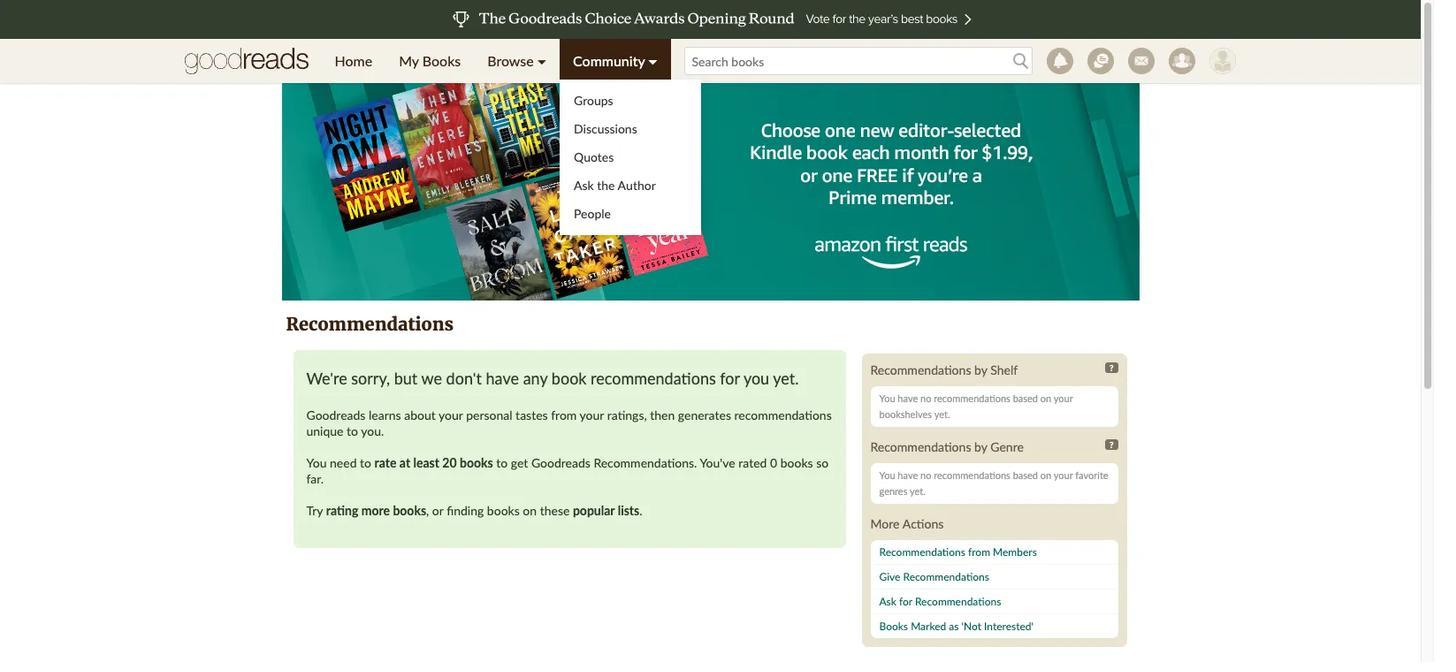 Task type: describe. For each thing, give the bounding box(es) containing it.
books inside my books link
[[423, 52, 461, 69]]

bookshelves
[[880, 409, 932, 420]]

then
[[650, 408, 675, 423]]

genres
[[880, 486, 908, 497]]

browse
[[488, 52, 534, 69]]

don't
[[446, 369, 482, 388]]

ask for ask for recommendations
[[880, 595, 897, 609]]

you
[[744, 369, 770, 388]]

rate at least 20 books link
[[375, 456, 493, 471]]

more
[[362, 503, 390, 518]]

0 vertical spatial have
[[486, 369, 519, 388]]

my books
[[399, 52, 461, 69]]

marked
[[911, 620, 947, 633]]

books marked as 'not interested'
[[880, 620, 1034, 633]]

my
[[399, 52, 419, 69]]

or
[[432, 503, 444, 518]]

based for you have no recommendations based on your favorite genres yet.
[[1013, 470, 1038, 481]]

rating
[[326, 503, 359, 518]]

give recommendations link
[[871, 565, 1119, 590]]

shelf
[[991, 363, 1018, 378]]

books inside books marked as 'not interested' link
[[880, 620, 908, 633]]

Search for books to add to your shelves search field
[[684, 47, 1033, 75]]

friend requests image
[[1169, 48, 1195, 74]]

browse ▾
[[488, 52, 547, 69]]

popular
[[573, 503, 615, 518]]

rated
[[739, 456, 767, 471]]

unique
[[306, 424, 344, 439]]

try
[[306, 503, 323, 518]]

members
[[993, 546, 1037, 559]]

community
[[573, 52, 645, 69]]

ratings,
[[607, 408, 647, 423]]

home link
[[322, 39, 386, 83]]

generates
[[678, 408, 731, 423]]

interested'
[[985, 620, 1034, 633]]

advertisement region
[[282, 80, 1140, 301]]

books for finding
[[487, 503, 520, 518]]

20
[[443, 456, 457, 471]]

you.
[[361, 424, 384, 439]]

inbox image
[[1128, 48, 1155, 74]]

recommendations.
[[594, 456, 697, 471]]

but
[[394, 369, 418, 388]]

learns
[[369, 408, 401, 423]]

menu containing home
[[322, 39, 701, 235]]

you for you have no recommendations based on your favorite genres yet.
[[880, 470, 896, 481]]

recommendations for recommendations by shelf
[[871, 363, 972, 378]]

0
[[770, 456, 778, 471]]

any
[[523, 369, 548, 388]]

recommendations inside you have no recommendations based on your bookshelves yet.
[[934, 393, 1011, 404]]

quotes link
[[560, 143, 701, 172]]

books for 0
[[781, 456, 813, 471]]

author
[[618, 178, 656, 193]]

book
[[552, 369, 587, 388]]

give recommendations
[[880, 571, 990, 584]]

? link for recommendations by shelf
[[1106, 363, 1119, 373]]

as
[[949, 620, 959, 633]]

goodreads inside to get goodreads recommendations. you've rated           0 books so far.
[[532, 456, 591, 471]]

about
[[404, 408, 436, 423]]

personal
[[466, 408, 513, 423]]

0 vertical spatial yet.
[[773, 369, 799, 388]]

have for you have no recommendations based on your favorite genres yet.
[[898, 470, 918, 481]]

you have no recommendations based on your favorite genres yet.
[[880, 470, 1109, 497]]

no for genres
[[921, 470, 932, 481]]

we're
[[306, 369, 347, 388]]

more
[[871, 517, 900, 532]]

on for you have no recommendations based on your bookshelves yet.
[[1041, 393, 1052, 404]]

we
[[421, 369, 442, 388]]

you for you need to rate at least 20 books
[[306, 456, 327, 471]]

we're sorry, but we don't have any book recommendations for you yet.
[[306, 369, 799, 388]]

,
[[426, 503, 429, 518]]

get
[[511, 456, 528, 471]]

favorite
[[1076, 470, 1109, 481]]

you for you have no recommendations based on your bookshelves yet.
[[880, 393, 896, 404]]

0 vertical spatial for
[[720, 369, 740, 388]]

give
[[880, 571, 901, 584]]

▾ for community ▾
[[649, 52, 658, 69]]

people
[[574, 206, 611, 221]]

? for shelf
[[1110, 363, 1114, 373]]

ask for recommendations link
[[871, 590, 1119, 615]]

goodreads learns about your personal tastes from your ratings, then           generates recommendations unique to you.
[[306, 408, 832, 439]]



Task type: vqa. For each thing, say whether or not it's contained in the screenshot.
Profile Image for Kai Spellmeier.
no



Task type: locate. For each thing, give the bounding box(es) containing it.
by
[[975, 363, 988, 378], [975, 440, 988, 455]]

c image
[[1210, 48, 1236, 74]]

no inside you have no recommendations based on your bookshelves yet.
[[921, 393, 932, 404]]

?
[[1110, 363, 1114, 373], [1110, 440, 1114, 450]]

goodreads up the unique
[[306, 408, 366, 423]]

1 vertical spatial for
[[900, 595, 913, 609]]

2 vertical spatial on
[[523, 503, 537, 518]]

no for yet.
[[921, 393, 932, 404]]

recommendations for recommendations
[[286, 313, 454, 335]]

books left marked
[[880, 620, 908, 633]]

2 based from the top
[[1013, 470, 1038, 481]]

to inside goodreads learns about your personal tastes from your ratings, then           generates recommendations unique to you.
[[347, 424, 358, 439]]

no down recommendations by genre
[[921, 470, 932, 481]]

2 horizontal spatial to
[[496, 456, 508, 471]]

recommendations for recommendations from members
[[880, 546, 966, 559]]

recommendations down you
[[735, 408, 832, 423]]

by left shelf
[[975, 363, 988, 378]]

far.
[[306, 471, 324, 486]]

recommendations up then
[[591, 369, 716, 388]]

for
[[720, 369, 740, 388], [900, 595, 913, 609]]

you need to rate at least 20 books
[[306, 456, 493, 471]]

1 ▾ from the left
[[538, 52, 547, 69]]

.
[[640, 503, 643, 518]]

to
[[347, 424, 358, 439], [360, 456, 371, 471], [496, 456, 508, 471]]

recommendations down recommendations by genre
[[934, 470, 1011, 481]]

genre
[[991, 440, 1024, 455]]

1 vertical spatial by
[[975, 440, 988, 455]]

recommendations inside the you have no recommendations based on your favorite genres yet.
[[934, 470, 1011, 481]]

2 no from the top
[[921, 470, 932, 481]]

1 vertical spatial ?
[[1110, 440, 1114, 450]]

books right 20
[[460, 456, 493, 471]]

1 vertical spatial goodreads
[[532, 456, 591, 471]]

Search books text field
[[684, 47, 1033, 75]]

groups
[[574, 93, 614, 108]]

need
[[330, 456, 357, 471]]

home
[[335, 52, 373, 69]]

0 horizontal spatial goodreads
[[306, 408, 366, 423]]

recommendations down bookshelves
[[871, 440, 972, 455]]

1 horizontal spatial to
[[360, 456, 371, 471]]

ask inside the 'ask the author' link
[[574, 178, 594, 193]]

yet. right you
[[773, 369, 799, 388]]

from right tastes on the left
[[551, 408, 577, 423]]

0 horizontal spatial to
[[347, 424, 358, 439]]

your inside you have no recommendations based on your bookshelves yet.
[[1054, 393, 1073, 404]]

have up genres
[[898, 470, 918, 481]]

? link for recommendations by genre
[[1106, 440, 1119, 450]]

0 vertical spatial ?
[[1110, 363, 1114, 373]]

sorry,
[[351, 369, 390, 388]]

▾ for browse ▾
[[538, 52, 547, 69]]

1 by from the top
[[975, 363, 988, 378]]

based inside you have no recommendations based on your bookshelves yet.
[[1013, 393, 1038, 404]]

1 horizontal spatial books
[[880, 620, 908, 633]]

people link
[[560, 200, 701, 228]]

from
[[551, 408, 577, 423], [969, 546, 991, 559]]

from inside recommendations from members link
[[969, 546, 991, 559]]

for left you
[[720, 369, 740, 388]]

recommendations
[[591, 369, 716, 388], [934, 393, 1011, 404], [735, 408, 832, 423], [934, 470, 1011, 481]]

from up give recommendations 'link'
[[969, 546, 991, 559]]

0 horizontal spatial books
[[423, 52, 461, 69]]

my books link
[[386, 39, 474, 83]]

no
[[921, 393, 932, 404], [921, 470, 932, 481]]

your
[[1054, 393, 1073, 404], [439, 408, 463, 423], [580, 408, 604, 423], [1054, 470, 1073, 481]]

books right finding
[[487, 503, 520, 518]]

based down shelf
[[1013, 393, 1038, 404]]

based inside the you have no recommendations based on your favorite genres yet.
[[1013, 470, 1038, 481]]

vote now in the opening round of the 2023 goodreads choice awards image
[[3, 0, 1418, 39]]

you inside you have no recommendations based on your bookshelves yet.
[[880, 393, 896, 404]]

1 horizontal spatial for
[[900, 595, 913, 609]]

0 vertical spatial based
[[1013, 393, 1038, 404]]

2 ? link from the top
[[1106, 440, 1119, 450]]

to get goodreads recommendations. you've rated           0 books so far.
[[306, 456, 829, 486]]

on inside you have no recommendations based on your bookshelves yet.
[[1041, 393, 1052, 404]]

2 by from the top
[[975, 440, 988, 455]]

ask
[[574, 178, 594, 193], [880, 595, 897, 609]]

1 ? from the top
[[1110, 363, 1114, 373]]

you have no recommendations based on your bookshelves yet.
[[880, 393, 1073, 420]]

0 vertical spatial from
[[551, 408, 577, 423]]

lists
[[618, 503, 640, 518]]

0 horizontal spatial for
[[720, 369, 740, 388]]

based down the genre
[[1013, 470, 1038, 481]]

1 no from the top
[[921, 393, 932, 404]]

recommendations up bookshelves
[[871, 363, 972, 378]]

by for genre
[[975, 440, 988, 455]]

on inside the you have no recommendations based on your favorite genres yet.
[[1041, 470, 1052, 481]]

? for genre
[[1110, 440, 1114, 450]]

recommendations up the sorry,
[[286, 313, 454, 335]]

at
[[400, 456, 411, 471]]

books marked as 'not interested' link
[[871, 615, 1119, 640]]

1 horizontal spatial ask
[[880, 595, 897, 609]]

discussions link
[[560, 115, 701, 143]]

ask left the at the top
[[574, 178, 594, 193]]

recommendations inside goodreads learns about your personal tastes from your ratings, then           generates recommendations unique to you.
[[735, 408, 832, 423]]

1 vertical spatial ? link
[[1106, 440, 1119, 450]]

▾ inside community ▾ popup button
[[649, 52, 658, 69]]

0 vertical spatial ask
[[574, 178, 594, 193]]

community ▾
[[573, 52, 658, 69]]

recommendations up books marked as 'not interested' at the bottom right of page
[[915, 595, 1002, 609]]

no inside the you have no recommendations based on your favorite genres yet.
[[921, 470, 932, 481]]

ask the author
[[574, 178, 656, 193]]

to left rate
[[360, 456, 371, 471]]

to left the get
[[496, 456, 508, 471]]

2 ? from the top
[[1110, 440, 1114, 450]]

the
[[597, 178, 615, 193]]

have up bookshelves
[[898, 393, 918, 404]]

ask for ask the author
[[574, 178, 594, 193]]

1 vertical spatial have
[[898, 393, 918, 404]]

goodreads down goodreads learns about your personal tastes from your ratings, then           generates recommendations unique to you.
[[532, 456, 591, 471]]

? link
[[1106, 363, 1119, 373], [1106, 440, 1119, 450]]

on for you have no recommendations based on your favorite genres yet.
[[1041, 470, 1052, 481]]

tastes
[[516, 408, 548, 423]]

try rating more books ,           or finding books on these popular lists .
[[306, 503, 643, 518]]

community ▾ button
[[560, 39, 671, 83]]

1 horizontal spatial ▾
[[649, 52, 658, 69]]

1 vertical spatial no
[[921, 470, 932, 481]]

ask the author link
[[560, 172, 701, 200]]

you up genres
[[880, 470, 896, 481]]

1 based from the top
[[1013, 393, 1038, 404]]

rate
[[375, 456, 397, 471]]

yet. inside the you have no recommendations based on your favorite genres yet.
[[910, 486, 926, 497]]

by left the genre
[[975, 440, 988, 455]]

books left or
[[393, 503, 426, 518]]

0 vertical spatial ? link
[[1106, 363, 1119, 373]]

actions
[[903, 517, 944, 532]]

'not
[[962, 620, 982, 633]]

based for you have no recommendations based on your bookshelves yet.
[[1013, 393, 1038, 404]]

browse ▾ button
[[474, 39, 560, 83]]

books inside to get goodreads recommendations. you've rated           0 books so far.
[[781, 456, 813, 471]]

▾ right browse
[[538, 52, 547, 69]]

books for 20
[[460, 456, 493, 471]]

yet. inside you have no recommendations based on your bookshelves yet.
[[935, 409, 950, 420]]

recommendations inside 'link'
[[904, 571, 990, 584]]

have inside the you have no recommendations based on your favorite genres yet.
[[898, 470, 918, 481]]

recommendations down recommendations by shelf
[[934, 393, 1011, 404]]

0 vertical spatial goodreads
[[306, 408, 366, 423]]

1 horizontal spatial yet.
[[910, 486, 926, 497]]

recommendations for recommendations by genre
[[871, 440, 972, 455]]

0 horizontal spatial ask
[[574, 178, 594, 193]]

1 ? link from the top
[[1106, 363, 1119, 373]]

rating more books link
[[326, 503, 426, 518]]

recommendations from members link
[[871, 540, 1119, 565]]

based
[[1013, 393, 1038, 404], [1013, 470, 1038, 481]]

1 vertical spatial on
[[1041, 470, 1052, 481]]

no up bookshelves
[[921, 393, 932, 404]]

from inside goodreads learns about your personal tastes from your ratings, then           generates recommendations unique to you.
[[551, 408, 577, 423]]

recommendations up ask for recommendations
[[904, 571, 990, 584]]

you've
[[700, 456, 736, 471]]

to inside to get goodreads recommendations. you've rated           0 books so far.
[[496, 456, 508, 471]]

menu
[[322, 39, 701, 235]]

2 vertical spatial have
[[898, 470, 918, 481]]

1 horizontal spatial from
[[969, 546, 991, 559]]

▾ right 'community'
[[649, 52, 658, 69]]

these
[[540, 503, 570, 518]]

ask down give
[[880, 595, 897, 609]]

discussions
[[574, 121, 638, 136]]

0 horizontal spatial yet.
[[773, 369, 799, 388]]

by for shelf
[[975, 363, 988, 378]]

notifications image
[[1047, 48, 1073, 74]]

recommendations by shelf
[[871, 363, 1018, 378]]

have left any
[[486, 369, 519, 388]]

0 vertical spatial no
[[921, 393, 932, 404]]

yet. right genres
[[910, 486, 926, 497]]

▾ inside browse ▾ dropdown button
[[538, 52, 547, 69]]

recommendations by genre
[[871, 440, 1024, 455]]

0 vertical spatial by
[[975, 363, 988, 378]]

yet. up recommendations by genre
[[935, 409, 950, 420]]

▾
[[538, 52, 547, 69], [649, 52, 658, 69]]

0 vertical spatial on
[[1041, 393, 1052, 404]]

yet.
[[773, 369, 799, 388], [935, 409, 950, 420], [910, 486, 926, 497]]

2 horizontal spatial yet.
[[935, 409, 950, 420]]

books right my on the top
[[423, 52, 461, 69]]

goodreads inside goodreads learns about your personal tastes from your ratings, then           generates recommendations unique to you.
[[306, 408, 366, 423]]

your inside the you have no recommendations based on your favorite genres yet.
[[1054, 470, 1073, 481]]

books
[[460, 456, 493, 471], [781, 456, 813, 471], [393, 503, 426, 518], [487, 503, 520, 518]]

least
[[414, 456, 440, 471]]

ask inside ask for recommendations link
[[880, 595, 897, 609]]

you up bookshelves
[[880, 393, 896, 404]]

recommendations from members
[[880, 546, 1037, 559]]

1 vertical spatial from
[[969, 546, 991, 559]]

you
[[880, 393, 896, 404], [306, 456, 327, 471], [880, 470, 896, 481]]

goodreads
[[306, 408, 366, 423], [532, 456, 591, 471]]

quotes
[[574, 149, 614, 165]]

for down give
[[900, 595, 913, 609]]

have inside you have no recommendations based on your bookshelves yet.
[[898, 393, 918, 404]]

books right 0
[[781, 456, 813, 471]]

you inside the you have no recommendations based on your favorite genres yet.
[[880, 470, 896, 481]]

recommendations
[[286, 313, 454, 335], [871, 363, 972, 378], [871, 440, 972, 455], [880, 546, 966, 559], [904, 571, 990, 584], [915, 595, 1002, 609]]

1 vertical spatial books
[[880, 620, 908, 633]]

to left you.
[[347, 424, 358, 439]]

so
[[817, 456, 829, 471]]

my group discussions image
[[1088, 48, 1114, 74]]

0 horizontal spatial from
[[551, 408, 577, 423]]

2 ▾ from the left
[[649, 52, 658, 69]]

more actions
[[871, 517, 944, 532]]

0 vertical spatial books
[[423, 52, 461, 69]]

1 vertical spatial ask
[[880, 595, 897, 609]]

popular lists link
[[573, 503, 640, 518]]

recommendations up 'give recommendations'
[[880, 546, 966, 559]]

0 horizontal spatial ▾
[[538, 52, 547, 69]]

have for you have no recommendations based on your bookshelves yet.
[[898, 393, 918, 404]]

finding
[[447, 503, 484, 518]]

2 vertical spatial yet.
[[910, 486, 926, 497]]

1 vertical spatial based
[[1013, 470, 1038, 481]]

1 horizontal spatial goodreads
[[532, 456, 591, 471]]

you up far.
[[306, 456, 327, 471]]

groups link
[[560, 87, 701, 115]]

1 vertical spatial yet.
[[935, 409, 950, 420]]

ask for recommendations
[[880, 595, 1002, 609]]



